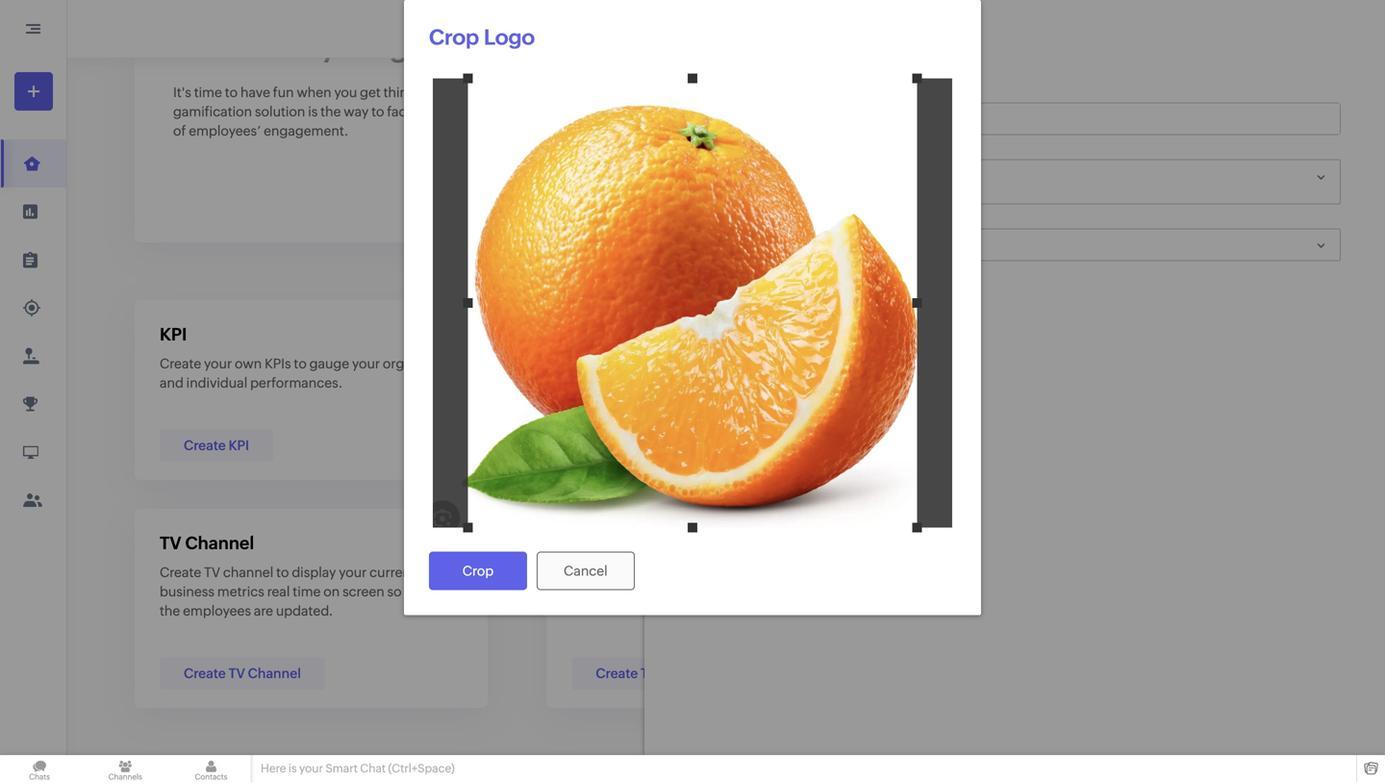 Task type: locate. For each thing, give the bounding box(es) containing it.
1 horizontal spatial a
[[864, 375, 871, 391]]

their down motivate
[[1122, 375, 1151, 391]]

0 horizontal spatial achieve
[[208, 30, 314, 63]]

2 business from the left
[[1075, 584, 1130, 599]]

1 vertical spatial time
[[293, 584, 321, 599]]

own for dashboard
[[1059, 565, 1086, 580]]

it's time to have fun when you get things done! a gamification solution is the way to facilitate the increase of employees' engagement.
[[173, 85, 520, 139]]

gauge
[[309, 356, 349, 371]]

goals left for
[[807, 375, 841, 391]]

0 vertical spatial target
[[572, 325, 623, 344]]

on inside create tv channel to display your current business metrics real time on screen so that all the employees are updated.
[[324, 584, 340, 599]]

0 vertical spatial their
[[1122, 375, 1151, 391]]

is inside it's time to have fun when you get things done! a gamification solution is the way to facilitate the increase of employees' engagement.
[[308, 104, 318, 119]]

0 horizontal spatial time
[[194, 85, 222, 100]]

updated.
[[276, 603, 333, 619]]

create up individual
[[160, 356, 201, 371]]

achieving
[[713, 375, 774, 391]]

keep
[[750, 356, 781, 371], [1181, 565, 1212, 580]]

you up way
[[334, 85, 357, 100]]

own up "achievements"
[[1059, 565, 1086, 580]]

goals
[[807, 375, 841, 391], [1153, 375, 1187, 391]]

0 vertical spatial keep
[[750, 356, 781, 371]]

to down creating
[[1055, 375, 1068, 391]]

on down targets
[[694, 375, 710, 391]]

to up "performances."
[[294, 356, 307, 371]]

of right group
[[682, 565, 694, 580]]

working
[[767, 565, 819, 580]]

your right motivate
[[1201, 356, 1229, 371]]

to up real
[[276, 565, 289, 580]]

0 vertical spatial a
[[465, 85, 474, 100]]

crop up done!
[[429, 25, 479, 50]]

targets,
[[984, 603, 1032, 619]]

fun
[[273, 85, 294, 100]]

contacts image
[[172, 755, 251, 782]]

1 horizontal spatial keep
[[1181, 565, 1212, 580]]

sales up targets,
[[1015, 584, 1046, 599]]

create for create team
[[596, 666, 638, 681]]

2 vertical spatial tv
[[229, 666, 245, 681]]

1 horizontal spatial you
[[784, 356, 807, 371]]

1 horizontal spatial sales
[[639, 356, 670, 371]]

0 horizontal spatial goals
[[807, 375, 841, 391]]

is
[[308, 104, 318, 119], [618, 565, 628, 580], [289, 762, 297, 775]]

to inside create your own kpis to gauge your organization and individual performances.
[[294, 356, 307, 371]]

kpi down individual
[[229, 438, 249, 453]]

0 horizontal spatial sales
[[572, 375, 603, 391]]

0 horizontal spatial logo
[[484, 25, 535, 50]]

kpi up individual
[[160, 325, 187, 344]]

1 vertical spatial add
[[847, 379, 873, 394]]

0 horizontal spatial keep
[[750, 356, 781, 371]]

1 business from the left
[[160, 584, 215, 599]]

kpis,
[[1224, 584, 1254, 599]]

0 horizontal spatial you
[[334, 85, 357, 100]]

gamification
[[173, 104, 252, 119]]

create inside create tv channel to display your current business metrics real time on screen so that all the employees are updated.
[[160, 565, 201, 580]]

create down 'metrics'
[[184, 666, 226, 681]]

team lead
[[689, 237, 753, 253]]

1 horizontal spatial on
[[694, 375, 710, 391]]

1 vertical spatial logo
[[726, 342, 758, 357]]

on down display in the left of the page
[[324, 584, 340, 599]]

target down time.
[[641, 438, 680, 453]]

keep inside setting up sales targets help keep you and your sales team focused on achieving your goals for a specific time.
[[750, 356, 781, 371]]

0 vertical spatial add
[[689, 174, 715, 190]]

1 horizontal spatial own
[[1059, 565, 1086, 580]]

0 horizontal spatial business
[[160, 584, 215, 599]]

1 horizontal spatial achieve
[[645, 584, 693, 599]]

keep up opportunities,
[[1181, 565, 1212, 580]]

1 horizontal spatial target
[[641, 438, 680, 453]]

0 vertical spatial own
[[235, 356, 262, 371]]

so
[[387, 584, 402, 599]]

and left individual
[[160, 375, 184, 391]]

2 goals from the left
[[1153, 375, 1187, 391]]

1 horizontal spatial business
[[1075, 584, 1130, 599]]

a
[[864, 375, 871, 391], [631, 565, 638, 580]]

2 horizontal spatial achieve
[[1071, 375, 1119, 391]]

crop
[[429, 25, 479, 50], [463, 563, 494, 579]]

is right the "here"
[[289, 762, 297, 775]]

sales down setting
[[572, 375, 603, 391]]

0 vertical spatial time
[[194, 85, 222, 100]]

own inside create your own kpis to gauge your organization and individual performances.
[[235, 356, 262, 371]]

the right performances on the bottom right
[[1258, 603, 1279, 619]]

team for team name
[[689, 111, 723, 127]]

the inside create your own dashboards to keep track of your sales and business opportunities, kpis, targets, achievements and performances of the employees.
[[1258, 603, 1279, 619]]

create team
[[596, 666, 674, 681]]

and
[[809, 356, 833, 371], [1116, 356, 1140, 371], [160, 375, 184, 391], [1048, 584, 1072, 599], [1125, 603, 1149, 619]]

target up setting
[[572, 325, 623, 344]]

and up "achievements"
[[1048, 584, 1072, 599]]

crop button
[[429, 552, 527, 590]]

crop inside button
[[463, 563, 494, 579]]

and left +
[[809, 356, 833, 371]]

dashboards
[[1089, 565, 1163, 580]]

achieve
[[208, 30, 314, 63], [1071, 375, 1119, 391], [645, 584, 693, 599]]

time inside create tv channel to display your current business metrics real time on screen so that all the employees are updated.
[[293, 584, 321, 599]]

goal.
[[728, 584, 759, 599]]

own inside create your own dashboards to keep track of your sales and business opportunities, kpis, targets, achievements and performances of the employees.
[[1059, 565, 1086, 580]]

0 vertical spatial crop
[[429, 25, 479, 50]]

kpi
[[160, 325, 187, 344], [229, 438, 249, 453]]

logo up 'increase'
[[484, 25, 535, 50]]

tv inside create tv channel to display your current business metrics real time on screen so that all the employees are updated.
[[204, 565, 220, 580]]

1 vertical spatial you
[[784, 356, 807, 371]]

your left smart
[[299, 762, 323, 775]]

games
[[1072, 356, 1114, 371]]

achieve down group
[[645, 584, 693, 599]]

1 vertical spatial employees
[[183, 603, 251, 619]]

team logo
[[689, 342, 758, 357]]

to inside a team is a group of individuals working together to achieve their goal.
[[629, 584, 642, 599]]

a up together
[[572, 565, 581, 580]]

0 vertical spatial is
[[308, 104, 318, 119]]

a
[[465, 85, 474, 100], [572, 565, 581, 580]]

0 horizontal spatial a
[[465, 85, 474, 100]]

team for team lead
[[689, 237, 723, 253]]

performances.
[[250, 375, 343, 391]]

1 vertical spatial crop
[[463, 563, 494, 579]]

2 vertical spatial sales
[[1015, 584, 1046, 599]]

employees inside create tv channel to display your current business metrics real time on screen so that all the employees are updated.
[[183, 603, 251, 619]]

done!
[[426, 85, 463, 100]]

time inside it's time to have fun when you get things done! a gamification solution is the way to facilitate the increase of employees' engagement.
[[194, 85, 222, 100]]

you inside it's time to have fun when you get things done! a gamification solution is the way to facilitate the increase of employees' engagement.
[[334, 85, 357, 100]]

1 vertical spatial on
[[324, 584, 340, 599]]

a left group
[[631, 565, 638, 580]]

team inside setting up sales targets help keep you and your sales team focused on achieving your goals for a specific time.
[[606, 375, 638, 391]]

1 horizontal spatial add
[[847, 379, 873, 394]]

2 horizontal spatial is
[[618, 565, 628, 580]]

crop right current
[[463, 563, 494, 579]]

tv inside create tv channel link
[[229, 666, 245, 681]]

0 vertical spatial team
[[606, 375, 638, 391]]

1 vertical spatial own
[[1059, 565, 1086, 580]]

target
[[572, 325, 623, 344], [641, 438, 680, 453]]

your right gauge at the top left
[[352, 356, 380, 371]]

2 horizontal spatial tv
[[229, 666, 245, 681]]

achieve down "games"
[[1071, 375, 1119, 391]]

you right help in the top right of the page
[[784, 356, 807, 371]]

tv
[[160, 533, 181, 553], [204, 565, 220, 580], [229, 666, 245, 681]]

to
[[173, 30, 201, 63], [225, 85, 238, 100], [371, 104, 384, 119], [294, 356, 307, 371], [1055, 375, 1068, 391], [276, 565, 289, 580], [1165, 565, 1178, 580], [629, 584, 642, 599]]

and inside "start creating games and motivate your employees to achieve their goals enthusiastically."
[[1116, 356, 1140, 371]]

business inside create your own dashboards to keep track of your sales and business opportunities, kpis, targets, achievements and performances of the employees.
[[1075, 584, 1130, 599]]

0 vertical spatial you
[[334, 85, 357, 100]]

a right done!
[[465, 85, 474, 100]]

business inside create tv channel to display your current business metrics real time on screen so that all the employees are updated.
[[160, 584, 215, 599]]

keep up achieving
[[750, 356, 781, 371]]

your up screen
[[339, 565, 367, 580]]

lead
[[726, 237, 753, 253]]

create down 'tv channel'
[[160, 565, 201, 580]]

employees
[[984, 375, 1052, 391], [183, 603, 251, 619]]

your up individual
[[204, 356, 232, 371]]

0 vertical spatial on
[[694, 375, 710, 391]]

0 horizontal spatial is
[[289, 762, 297, 775]]

0 horizontal spatial on
[[324, 584, 340, 599]]

1 vertical spatial a
[[572, 565, 581, 580]]

create down individual
[[184, 438, 226, 453]]

team up together
[[584, 565, 616, 580]]

1 vertical spatial team
[[584, 565, 616, 580]]

achieve up have
[[208, 30, 314, 63]]

1 vertical spatial sales
[[572, 375, 603, 391]]

0 horizontal spatial a
[[631, 565, 638, 580]]

team inside a team is a group of individuals working together to achieve their goal.
[[584, 565, 616, 580]]

employees down 'metrics'
[[183, 603, 251, 619]]

is up together
[[618, 565, 628, 580]]

help
[[720, 356, 748, 371]]

sales inside create your own dashboards to keep track of your sales and business opportunities, kpis, targets, achievements and performances of the employees.
[[1015, 584, 1046, 599]]

create down together
[[596, 666, 638, 681]]

sales up the focused
[[639, 356, 670, 371]]

name
[[726, 111, 763, 127]]

own
[[235, 356, 262, 371], [1059, 565, 1086, 580]]

of right track
[[1249, 565, 1262, 580]]

team
[[689, 111, 723, 127], [689, 237, 723, 253], [689, 342, 723, 357], [572, 533, 617, 553], [641, 666, 674, 681]]

sales for target
[[572, 375, 603, 391]]

create tv channel link
[[160, 657, 325, 690]]

1 vertical spatial keep
[[1181, 565, 1212, 580]]

crop for crop
[[463, 563, 494, 579]]

list
[[0, 140, 66, 524]]

tv channel
[[160, 533, 254, 553]]

0 vertical spatial a
[[864, 375, 871, 391]]

their down "individuals"
[[696, 584, 725, 599]]

performances
[[1152, 603, 1240, 619]]

logo
[[484, 25, 535, 50], [726, 342, 758, 357]]

the down done!
[[444, 104, 464, 119]]

channel up the channel
[[185, 533, 254, 553]]

create down specific
[[596, 438, 638, 453]]

2 vertical spatial is
[[289, 762, 297, 775]]

1 vertical spatial achieve
[[1071, 375, 1119, 391]]

keep for dashboard
[[1181, 565, 1212, 580]]

employees up enthusiastically.
[[984, 375, 1052, 391]]

1 horizontal spatial a
[[572, 565, 581, 580]]

a inside a team is a group of individuals working together to achieve their goal.
[[572, 565, 581, 580]]

0 vertical spatial employees
[[984, 375, 1052, 391]]

1 vertical spatial their
[[696, 584, 725, 599]]

sales
[[639, 356, 670, 371], [572, 375, 603, 391], [1015, 584, 1046, 599]]

1 horizontal spatial is
[[308, 104, 318, 119]]

to up opportunities,
[[1165, 565, 1178, 580]]

you inside setting up sales targets help keep you and your sales team focused on achieving your goals for a specific time.
[[784, 356, 807, 371]]

0 vertical spatial tv
[[160, 533, 181, 553]]

solution
[[255, 104, 305, 119]]

create down the dashboard
[[984, 565, 1026, 580]]

to achieve your goals.
[[173, 30, 473, 63]]

1 vertical spatial tv
[[204, 565, 220, 580]]

of inside it's time to have fun when you get things done! a gamification solution is the way to facilitate the increase of employees' engagement.
[[173, 123, 186, 139]]

start creating games and motivate your employees to achieve their goals enthusiastically.
[[984, 356, 1229, 410]]

crop for crop logo
[[429, 25, 479, 50]]

their inside "start creating games and motivate your employees to achieve their goals enthusiastically."
[[1122, 375, 1151, 391]]

1 vertical spatial a
[[631, 565, 638, 580]]

team down up
[[606, 375, 638, 391]]

time up updated.
[[293, 584, 321, 599]]

None text field
[[826, 103, 1340, 134]]

the down when
[[321, 104, 341, 119]]

0 horizontal spatial their
[[696, 584, 725, 599]]

of inside a team is a group of individuals working together to achieve their goal.
[[682, 565, 694, 580]]

0 vertical spatial logo
[[484, 25, 535, 50]]

1 horizontal spatial logo
[[726, 342, 758, 357]]

goals down motivate
[[1153, 375, 1187, 391]]

1 horizontal spatial goals
[[1153, 375, 1187, 391]]

add down +
[[847, 379, 873, 394]]

logo for crop logo
[[484, 25, 535, 50]]

1 vertical spatial is
[[618, 565, 628, 580]]

their
[[1122, 375, 1151, 391], [696, 584, 725, 599]]

time up the gamification
[[194, 85, 222, 100]]

1 horizontal spatial kpi
[[229, 438, 249, 453]]

and right "games"
[[1116, 356, 1140, 371]]

facilitate
[[387, 104, 441, 119]]

1 horizontal spatial tv
[[204, 565, 220, 580]]

0 vertical spatial kpi
[[160, 325, 187, 344]]

time
[[194, 85, 222, 100], [293, 584, 321, 599]]

2 vertical spatial achieve
[[645, 584, 693, 599]]

to down group
[[629, 584, 642, 599]]

track
[[1214, 565, 1246, 580]]

employees.
[[984, 622, 1057, 638]]

is inside a team is a group of individuals working together to achieve their goal.
[[618, 565, 628, 580]]

the
[[321, 104, 341, 119], [444, 104, 464, 119], [160, 603, 180, 619], [1258, 603, 1279, 619]]

of down the gamification
[[173, 123, 186, 139]]

1 horizontal spatial time
[[293, 584, 321, 599]]

your
[[321, 30, 383, 63], [204, 356, 232, 371], [352, 356, 380, 371], [836, 356, 864, 371], [1201, 356, 1229, 371], [777, 375, 805, 391], [339, 565, 367, 580], [1028, 565, 1056, 580], [984, 584, 1012, 599], [299, 762, 323, 775]]

1 horizontal spatial employees
[[984, 375, 1052, 391]]

logo up achieving
[[726, 342, 758, 357]]

keep inside create your own dashboards to keep track of your sales and business opportunities, kpis, targets, achievements and performances of the employees.
[[1181, 565, 1212, 580]]

0 horizontal spatial add
[[689, 174, 715, 190]]

1 horizontal spatial their
[[1122, 375, 1151, 391]]

business down dashboards
[[1075, 584, 1130, 599]]

dashboard
[[984, 533, 1075, 553]]

0 horizontal spatial own
[[235, 356, 262, 371]]

users
[[718, 174, 752, 190]]

the down 'tv channel'
[[160, 603, 180, 619]]

a right for
[[864, 375, 871, 391]]

add
[[689, 174, 715, 190], [847, 379, 873, 394]]

add for add users
[[689, 174, 715, 190]]

business down 'tv channel'
[[160, 584, 215, 599]]

0 horizontal spatial employees
[[183, 603, 251, 619]]

of down kpis,
[[1243, 603, 1256, 619]]

to inside create tv channel to display your current business metrics real time on screen so that all the employees are updated.
[[276, 565, 289, 580]]

of
[[173, 123, 186, 139], [682, 565, 694, 580], [1249, 565, 1262, 580], [1243, 603, 1256, 619]]

channel down are
[[248, 666, 301, 681]]

your up targets,
[[984, 584, 1012, 599]]

1 goals from the left
[[807, 375, 841, 391]]

achieve inside "start creating games and motivate your employees to achieve their goals enthusiastically."
[[1071, 375, 1119, 391]]

on
[[694, 375, 710, 391], [324, 584, 340, 599]]

create inside create your own dashboards to keep track of your sales and business opportunities, kpis, targets, achievements and performances of the employees.
[[984, 565, 1026, 580]]

to inside create your own dashboards to keep track of your sales and business opportunities, kpis, targets, achievements and performances of the employees.
[[1165, 565, 1178, 580]]

2 horizontal spatial sales
[[1015, 584, 1046, 599]]

channel
[[185, 533, 254, 553], [248, 666, 301, 681]]

and inside create your own kpis to gauge your organization and individual performances.
[[160, 375, 184, 391]]

is down when
[[308, 104, 318, 119]]

create inside create your own kpis to gauge your organization and individual performances.
[[160, 356, 201, 371]]

keep for target
[[750, 356, 781, 371]]

own left kpis
[[235, 356, 262, 371]]

add left the users
[[689, 174, 715, 190]]

you
[[334, 85, 357, 100], [784, 356, 807, 371]]



Task type: describe. For each thing, give the bounding box(es) containing it.
tv for create tv channel to display your current business metrics real time on screen so that all the employees are updated.
[[204, 565, 220, 580]]

create tv channel
[[184, 666, 301, 681]]

here is your smart chat (ctrl+space)
[[261, 762, 455, 775]]

chats image
[[0, 755, 79, 782]]

on inside setting up sales targets help keep you and your sales team focused on achieving your goals for a specific time.
[[694, 375, 710, 391]]

opportunities,
[[1133, 584, 1221, 599]]

their inside a team is a group of individuals working together to achieve their goal.
[[696, 584, 725, 599]]

a inside it's time to have fun when you get things done! a gamification solution is the way to facilitate the increase of employees' engagement.
[[465, 85, 474, 100]]

user image
[[1326, 13, 1357, 44]]

to left have
[[225, 85, 238, 100]]

game
[[984, 325, 1033, 344]]

a inside a team is a group of individuals working together to achieve their goal.
[[631, 565, 638, 580]]

metrics
[[217, 584, 264, 599]]

a team is a group of individuals working together to achieve their goal.
[[572, 565, 819, 599]]

goals inside setting up sales targets help keep you and your sales team focused on achieving your goals for a specific time.
[[807, 375, 841, 391]]

create your own kpis to gauge your organization and individual performances.
[[160, 356, 461, 391]]

1 vertical spatial channel
[[248, 666, 301, 681]]

cancel
[[564, 563, 608, 579]]

channel
[[223, 565, 273, 580]]

to inside "start creating games and motivate your employees to achieve their goals enthusiastically."
[[1055, 375, 1068, 391]]

together
[[572, 584, 626, 599]]

create your own dashboards to keep track of your sales and business opportunities, kpis, targets, achievements and performances of the employees.
[[984, 565, 1279, 638]]

motivate
[[1143, 356, 1198, 371]]

create for create tv channel
[[184, 666, 226, 681]]

here
[[261, 762, 286, 775]]

tv for create tv channel
[[229, 666, 245, 681]]

channels image
[[86, 755, 165, 782]]

crop logo
[[429, 25, 535, 50]]

current
[[370, 565, 415, 580]]

achieve inside a team is a group of individuals working together to achieve their goal.
[[645, 584, 693, 599]]

have
[[241, 85, 270, 100]]

increase
[[467, 104, 520, 119]]

create for create tv channel to display your current business metrics real time on screen so that all the employees are updated.
[[160, 565, 201, 580]]

create target
[[596, 438, 680, 453]]

goals inside "start creating games and motivate your employees to achieve their goals enthusiastically."
[[1153, 375, 1187, 391]]

own for kpi
[[235, 356, 262, 371]]

specific
[[572, 394, 621, 410]]

are
[[254, 603, 273, 619]]

way
[[344, 104, 369, 119]]

you for target
[[784, 356, 807, 371]]

1 vertical spatial target
[[641, 438, 680, 453]]

logo for team logo
[[726, 342, 758, 357]]

you for to achieve your goals.
[[334, 85, 357, 100]]

to down get
[[371, 104, 384, 119]]

+
[[852, 322, 868, 357]]

0 vertical spatial channel
[[185, 533, 254, 553]]

screen
[[343, 584, 385, 599]]

0 vertical spatial sales
[[639, 356, 670, 371]]

display
[[292, 565, 336, 580]]

individuals
[[697, 565, 765, 580]]

and down dashboards
[[1125, 603, 1149, 619]]

0 horizontal spatial kpi
[[160, 325, 187, 344]]

0 vertical spatial achieve
[[208, 30, 314, 63]]

and inside setting up sales targets help keep you and your sales team focused on achieving your goals for a specific time.
[[809, 356, 833, 371]]

your inside create tv channel to display your current business metrics real time on screen so that all the employees are updated.
[[339, 565, 367, 580]]

creating
[[1017, 356, 1069, 371]]

team for team
[[572, 533, 617, 553]]

that
[[405, 584, 429, 599]]

achievements
[[1035, 603, 1122, 619]]

add users
[[689, 174, 752, 190]]

it's
[[173, 85, 191, 100]]

create for create your own kpis to gauge your organization and individual performances.
[[160, 356, 201, 371]]

employees'
[[189, 123, 261, 139]]

create tv channel to display your current business metrics real time on screen so that all the employees are updated.
[[160, 565, 446, 619]]

0 horizontal spatial tv
[[160, 533, 181, 553]]

setting up sales targets help keep you and your sales team focused on achieving your goals for a specific time.
[[572, 356, 871, 410]]

1 vertical spatial kpi
[[229, 438, 249, 453]]

individual
[[186, 375, 247, 391]]

enthusiastically.
[[984, 394, 1084, 410]]

sales for dashboard
[[1015, 584, 1046, 599]]

cancel button
[[537, 552, 635, 590]]

create for create your own dashboards to keep track of your sales and business opportunities, kpis, targets, achievements and performances of the employees.
[[984, 565, 1026, 580]]

targets
[[673, 356, 717, 371]]

smart
[[326, 762, 358, 775]]

team name
[[689, 111, 763, 127]]

create for create target
[[596, 438, 638, 453]]

your right achieving
[[777, 375, 805, 391]]

start
[[984, 356, 1014, 371]]

your down the dashboard
[[1028, 565, 1056, 580]]

your up get
[[321, 30, 383, 63]]

time.
[[624, 394, 656, 410]]

setting
[[572, 356, 617, 371]]

a inside setting up sales targets help keep you and your sales team focused on achieving your goals for a specific time.
[[864, 375, 871, 391]]

for
[[844, 375, 861, 391]]

create kpi
[[184, 438, 249, 453]]

create for create kpi
[[184, 438, 226, 453]]

engagement.
[[264, 123, 349, 139]]

add for add
[[847, 379, 873, 394]]

(ctrl+space)
[[388, 762, 455, 775]]

your inside "start creating games and motivate your employees to achieve their goals enthusiastically."
[[1201, 356, 1229, 371]]

employees inside "start creating games and motivate your employees to achieve their goals enthusiastically."
[[984, 375, 1052, 391]]

things
[[384, 85, 423, 100]]

kpis
[[265, 356, 291, 371]]

real
[[267, 584, 290, 599]]

get
[[360, 85, 381, 100]]

goals.
[[390, 30, 473, 63]]

your up for
[[836, 356, 864, 371]]

team for team logo
[[689, 342, 723, 357]]

0 horizontal spatial target
[[572, 325, 623, 344]]

organization
[[383, 356, 461, 371]]

focused
[[640, 375, 691, 391]]

when
[[297, 85, 332, 100]]

all
[[432, 584, 446, 599]]

chat
[[360, 762, 386, 775]]

up
[[620, 356, 637, 371]]

the inside create tv channel to display your current business metrics real time on screen so that all the employees are updated.
[[160, 603, 180, 619]]

group
[[641, 565, 679, 580]]

to up it's
[[173, 30, 201, 63]]



Task type: vqa. For each thing, say whether or not it's contained in the screenshot.
Profile element
no



